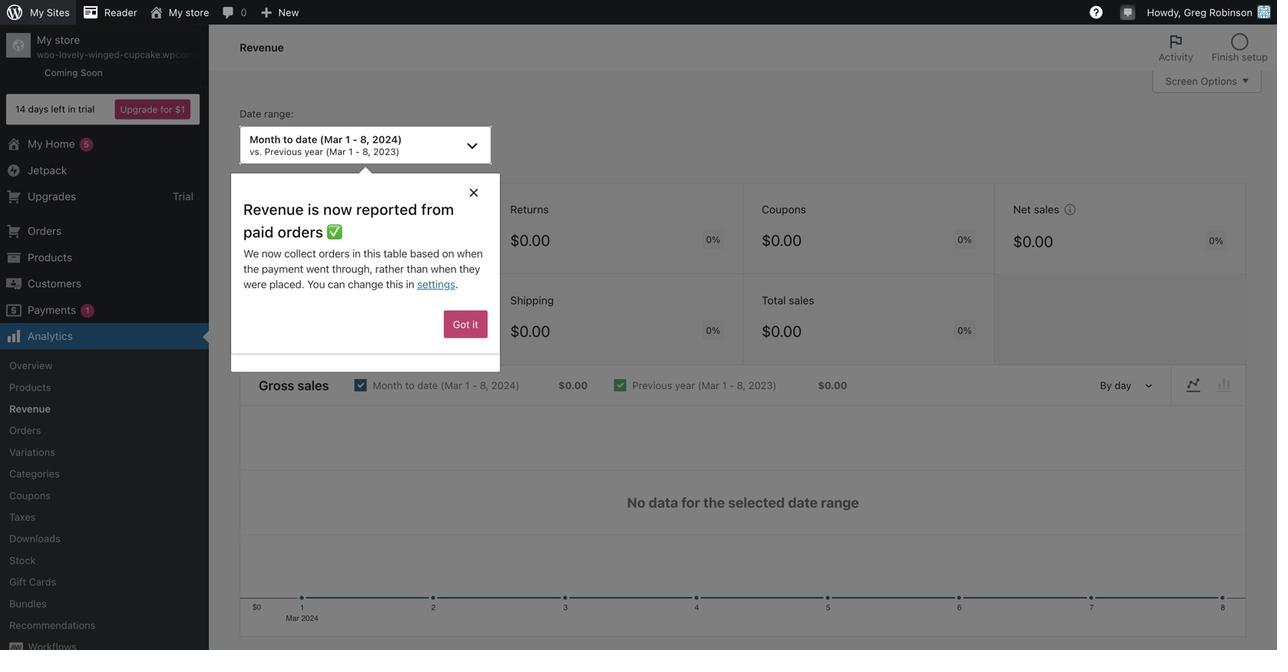 Task type: describe. For each thing, give the bounding box(es) containing it.
payment
[[262, 263, 303, 275]]

it
[[473, 319, 479, 330]]

variations
[[9, 447, 55, 458]]

got
[[453, 319, 470, 330]]

you
[[307, 278, 325, 291]]

coupons link
[[0, 485, 209, 507]]

14
[[15, 104, 26, 115]]

overview
[[9, 360, 53, 372]]

collect
[[284, 247, 316, 260]]

than
[[407, 263, 428, 275]]

through,
[[332, 263, 373, 275]]

bundles link
[[0, 593, 209, 615]]

upgrades
[[28, 190, 76, 203]]

1 vertical spatial -
[[356, 146, 360, 157]]

days
[[28, 104, 48, 115]]

reported
[[356, 200, 418, 218]]

is
[[308, 200, 319, 218]]

got it
[[453, 319, 479, 330]]

paid
[[244, 223, 274, 241]]

2 orders link from the top
[[0, 420, 209, 442]]

1 vertical spatial orders
[[9, 425, 41, 436]]

1 inside payments 1
[[85, 306, 89, 316]]

got it button
[[444, 311, 488, 338]]

coming
[[45, 67, 78, 78]]

variations link
[[0, 442, 209, 463]]

were
[[244, 278, 267, 291]]

month to date (mar 1 - 8, 2024) vs. previous year (mar 1 - 8, 2023)
[[250, 134, 402, 157]]

2 vertical spatial in
[[406, 278, 414, 291]]

settings .
[[417, 278, 458, 291]]

taxes
[[9, 512, 36, 523]]

coming soon
[[45, 67, 103, 78]]

1 vertical spatial 8,
[[362, 146, 371, 157]]

revenue link
[[0, 398, 209, 420]]

14 days left in trial
[[15, 104, 95, 115]]

14 days left in trial link
[[0, 88, 209, 131]]

categories
[[9, 468, 60, 480]]

0 vertical spatial when
[[457, 247, 483, 260]]

customers link
[[0, 271, 209, 297]]

0 horizontal spatial this
[[363, 247, 381, 260]]

year
[[305, 146, 323, 157]]

1 vertical spatial (mar
[[326, 146, 346, 157]]

to
[[283, 134, 293, 145]]

analytics
[[28, 330, 73, 343]]

home
[[46, 138, 75, 150]]

rather
[[375, 263, 404, 275]]

recommendations
[[9, 620, 96, 631]]

payments
[[28, 304, 76, 316]]

bundles
[[9, 598, 47, 610]]

orders inside we now collect orders in this table based on when the payment went through, rather than when they were placed. you can change this in
[[319, 247, 350, 260]]

0 vertical spatial orders
[[28, 225, 62, 237]]

gift
[[9, 577, 26, 588]]

gift cards link
[[0, 572, 209, 593]]

0 vertical spatial (mar
[[320, 134, 343, 145]]

my
[[28, 138, 43, 150]]

orders inside the revenue is now reported from paid orders ✅
[[278, 223, 323, 241]]

they
[[459, 263, 480, 275]]

vs.
[[250, 146, 262, 157]]

now inside we now collect orders in this table based on when the payment went through, rather than when they were placed. you can change this in
[[262, 247, 282, 260]]

in inside the 14 days left in trial link
[[68, 104, 76, 115]]

settings link
[[417, 278, 455, 291]]

1 orders link from the top
[[0, 218, 209, 245]]



Task type: vqa. For each thing, say whether or not it's contained in the screenshot.
the Create your first workflow easily with our presets, or build your own from scratch. at top
no



Task type: locate. For each thing, give the bounding box(es) containing it.
2023)
[[373, 146, 400, 157]]

1 horizontal spatial now
[[323, 200, 353, 218]]

2 products link from the top
[[0, 377, 209, 398]]

0 vertical spatial this
[[363, 247, 381, 260]]

the
[[244, 263, 259, 275]]

placed.
[[269, 278, 304, 291]]

orders down ✅
[[319, 247, 350, 260]]

on
[[442, 247, 454, 260]]

2 vertical spatial 1
[[85, 306, 89, 316]]

in right left
[[68, 104, 76, 115]]

coupons
[[9, 490, 51, 501]]

went
[[306, 263, 329, 275]]

settings
[[417, 278, 455, 291]]

revenue down overview
[[9, 403, 51, 415]]

main menu navigation
[[0, 25, 209, 651]]

this left table
[[363, 247, 381, 260]]

0 horizontal spatial revenue
[[9, 403, 51, 415]]

products down overview
[[9, 382, 51, 393]]

coming soon link
[[0, 25, 209, 87]]

0 vertical spatial in
[[68, 104, 76, 115]]

my home 5
[[28, 138, 89, 150]]

table
[[384, 247, 407, 260]]

left
[[51, 104, 65, 115]]

previous
[[265, 146, 302, 157]]

products
[[28, 251, 72, 264], [9, 382, 51, 393]]

1 vertical spatial revenue
[[9, 403, 51, 415]]

1 horizontal spatial revenue
[[244, 200, 304, 218]]

this down rather in the left of the page
[[386, 278, 403, 291]]

stock link
[[0, 550, 209, 572]]

revenue up the paid
[[244, 200, 304, 218]]

revenue inside "main menu" navigation
[[9, 403, 51, 415]]

(mar up year
[[320, 134, 343, 145]]

revenue for revenue
[[9, 403, 51, 415]]

- left 2024)
[[353, 134, 358, 145]]

soon
[[80, 67, 103, 78]]

0 vertical spatial orders
[[278, 223, 323, 241]]

in
[[68, 104, 76, 115], [352, 247, 361, 260], [406, 278, 414, 291]]

products link
[[0, 245, 209, 271], [0, 377, 209, 398]]

orders down upgrades
[[28, 225, 62, 237]]

based
[[410, 247, 439, 260]]

1 vertical spatial 1
[[349, 146, 353, 157]]

date
[[296, 134, 317, 145]]

5
[[84, 139, 89, 149]]

from
[[421, 200, 454, 218]]

orders link up categories link
[[0, 420, 209, 442]]

change
[[348, 278, 383, 291]]

1 vertical spatial products link
[[0, 377, 209, 398]]

0 vertical spatial orders link
[[0, 218, 209, 245]]

0 vertical spatial 8,
[[360, 134, 370, 145]]

1
[[345, 134, 350, 145], [349, 146, 353, 157], [85, 306, 89, 316]]

products link up customers
[[0, 245, 209, 271]]

downloads
[[9, 533, 61, 545]]

revenue is now reported from paid orders ✅
[[244, 200, 454, 241]]

overview link
[[0, 355, 209, 377]]

1 vertical spatial products
[[9, 382, 51, 393]]

8, left 2024)
[[360, 134, 370, 145]]

.
[[455, 278, 458, 291]]

trial
[[78, 104, 95, 115]]

cards
[[29, 577, 56, 588]]

1 vertical spatial this
[[386, 278, 403, 291]]

1 vertical spatial when
[[431, 263, 457, 275]]

when down on
[[431, 263, 457, 275]]

jetpack link
[[0, 157, 209, 184]]

now up ✅
[[323, 200, 353, 218]]

now inside the revenue is now reported from paid orders ✅
[[323, 200, 353, 218]]

orders link down "upgrades" link
[[0, 218, 209, 245]]

payments 1
[[28, 304, 89, 316]]

categories link
[[0, 463, 209, 485]]

in down than
[[406, 278, 414, 291]]

8, left 2023)
[[362, 146, 371, 157]]

0 vertical spatial now
[[323, 200, 353, 218]]

jetpack
[[28, 164, 67, 177]]

1 products link from the top
[[0, 245, 209, 271]]

1 horizontal spatial in
[[352, 247, 361, 260]]

revenue for revenue is now reported from paid orders ✅
[[244, 200, 304, 218]]

0 vertical spatial products
[[28, 251, 72, 264]]

month
[[250, 134, 281, 145]]

customers
[[28, 277, 81, 290]]

products up customers
[[28, 251, 72, 264]]

stock
[[9, 555, 36, 566]]

1 vertical spatial orders link
[[0, 420, 209, 442]]

1 horizontal spatial this
[[386, 278, 403, 291]]

downloads link
[[0, 528, 209, 550]]

(mar
[[320, 134, 343, 145], [326, 146, 346, 157]]

in up through,
[[352, 247, 361, 260]]

orders link
[[0, 218, 209, 245], [0, 420, 209, 442]]

can
[[328, 278, 345, 291]]

8,
[[360, 134, 370, 145], [362, 146, 371, 157]]

gift cards
[[9, 577, 56, 588]]

0 vertical spatial -
[[353, 134, 358, 145]]

2 horizontal spatial in
[[406, 278, 414, 291]]

revenue inside the revenue is now reported from paid orders ✅
[[244, 200, 304, 218]]

orders
[[278, 223, 323, 241], [319, 247, 350, 260]]

taxes link
[[0, 507, 209, 528]]

1 vertical spatial in
[[352, 247, 361, 260]]

we
[[244, 247, 259, 260]]

✅
[[327, 223, 343, 241]]

recommendations link
[[0, 615, 209, 637]]

when
[[457, 247, 483, 260], [431, 263, 457, 275]]

orders up variations
[[9, 425, 41, 436]]

analytics link
[[0, 323, 209, 350]]

this
[[363, 247, 381, 260], [386, 278, 403, 291]]

0 vertical spatial products link
[[0, 245, 209, 271]]

1 up analytics link
[[85, 306, 89, 316]]

- left 2023)
[[356, 146, 360, 157]]

revenue
[[244, 200, 304, 218], [9, 403, 51, 415]]

when up they
[[457, 247, 483, 260]]

0 horizontal spatial in
[[68, 104, 76, 115]]

now up the payment
[[262, 247, 282, 260]]

now
[[323, 200, 353, 218], [262, 247, 282, 260]]

0 vertical spatial 1
[[345, 134, 350, 145]]

1 vertical spatial orders
[[319, 247, 350, 260]]

1 vertical spatial now
[[262, 247, 282, 260]]

close tour image
[[468, 186, 480, 198]]

products link down analytics link
[[0, 377, 209, 398]]

we now collect orders in this table based on when the payment went through, rather than when they were placed. you can change this in
[[244, 247, 483, 291]]

1 left 2023)
[[349, 146, 353, 157]]

0 vertical spatial revenue
[[244, 200, 304, 218]]

orders up collect
[[278, 223, 323, 241]]

2024)
[[372, 134, 402, 145]]

-
[[353, 134, 358, 145], [356, 146, 360, 157]]

(mar right year
[[326, 146, 346, 157]]

1 left 2024)
[[345, 134, 350, 145]]

orders
[[28, 225, 62, 237], [9, 425, 41, 436]]

0 horizontal spatial now
[[262, 247, 282, 260]]

upgrades link
[[0, 184, 209, 210]]



